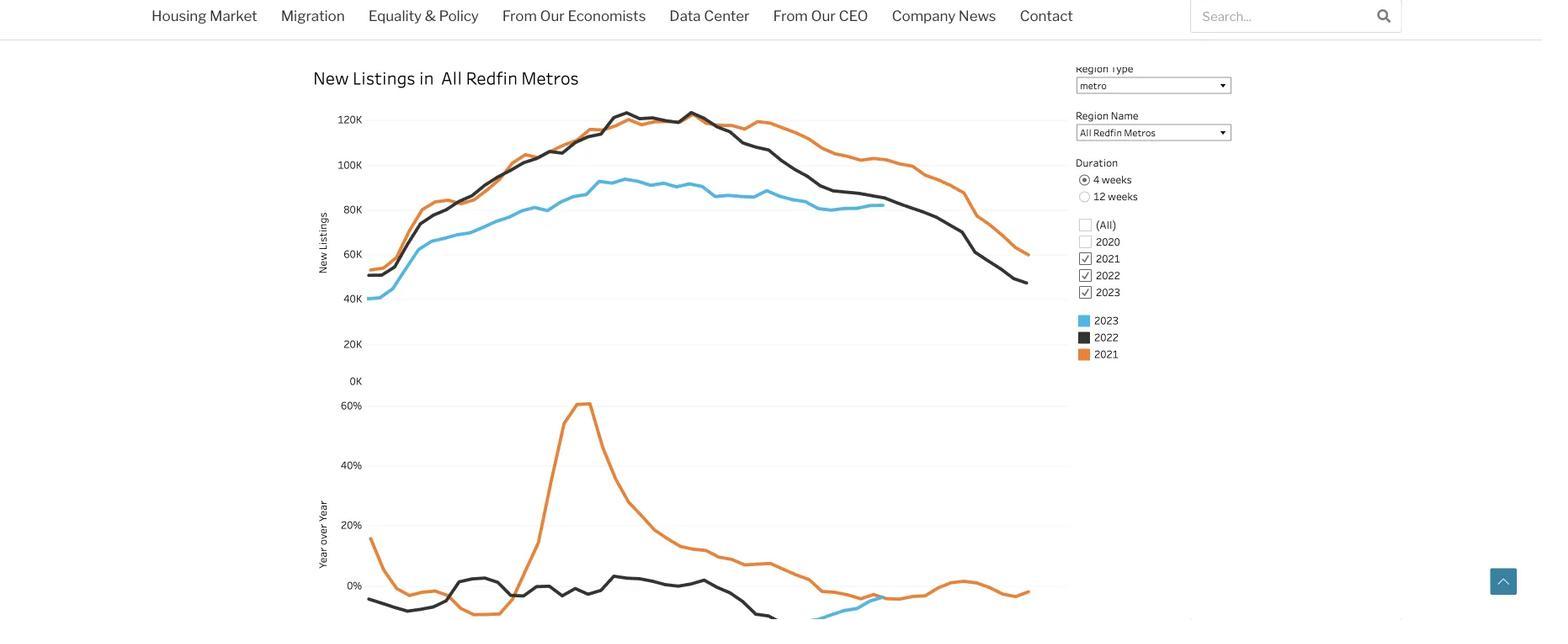 Task type: locate. For each thing, give the bounding box(es) containing it.
1 from from the left
[[502, 7, 537, 24]]

data center link
[[658, 0, 762, 35]]

&
[[425, 7, 436, 24]]

housing market
[[152, 7, 257, 24]]

2 from from the left
[[773, 7, 808, 24]]

2 our from the left
[[811, 7, 836, 24]]

1 our from the left
[[540, 7, 565, 24]]

company news link
[[880, 0, 1008, 35]]

1 horizontal spatial from
[[773, 7, 808, 24]]

our left ceo
[[811, 7, 836, 24]]

equality
[[368, 7, 422, 24]]

our left economists
[[540, 7, 565, 24]]

from our economists
[[502, 7, 646, 24]]

from left ceo
[[773, 7, 808, 24]]

from
[[502, 7, 537, 24], [773, 7, 808, 24]]

from our ceo
[[773, 7, 868, 24]]

1 horizontal spatial our
[[811, 7, 836, 24]]

0 horizontal spatial our
[[540, 7, 565, 24]]

our
[[540, 7, 565, 24], [811, 7, 836, 24]]

our inside 'link'
[[540, 7, 565, 24]]

from inside 'link'
[[502, 7, 537, 24]]

contact link
[[1008, 0, 1085, 35]]

None search field
[[1190, 0, 1402, 33]]

0 horizontal spatial from
[[502, 7, 537, 24]]

migration link
[[269, 0, 357, 35]]

from right policy
[[502, 7, 537, 24]]



Task type: vqa. For each thing, say whether or not it's contained in the screenshot.
Data Center
yes



Task type: describe. For each thing, give the bounding box(es) containing it.
from our economists link
[[491, 0, 658, 35]]

data
[[670, 7, 701, 24]]

housing
[[152, 7, 207, 24]]

search image
[[1378, 9, 1391, 23]]

market
[[210, 7, 257, 24]]

from for from our economists
[[502, 7, 537, 24]]

housing market link
[[140, 0, 269, 35]]

from our ceo link
[[762, 0, 880, 35]]

center
[[704, 7, 750, 24]]

policy
[[439, 7, 479, 24]]

ceo
[[839, 7, 868, 24]]

news
[[959, 7, 996, 24]]

economists
[[568, 7, 646, 24]]

equality & policy link
[[357, 0, 491, 35]]

from for from our ceo
[[773, 7, 808, 24]]

contact
[[1020, 7, 1073, 24]]

our for economists
[[540, 7, 565, 24]]

our for ceo
[[811, 7, 836, 24]]

equality & policy
[[368, 7, 479, 24]]

company
[[892, 7, 956, 24]]

data center
[[670, 7, 750, 24]]

company news
[[892, 7, 996, 24]]

migration
[[281, 7, 345, 24]]

Search... search field
[[1191, 0, 1368, 32]]



